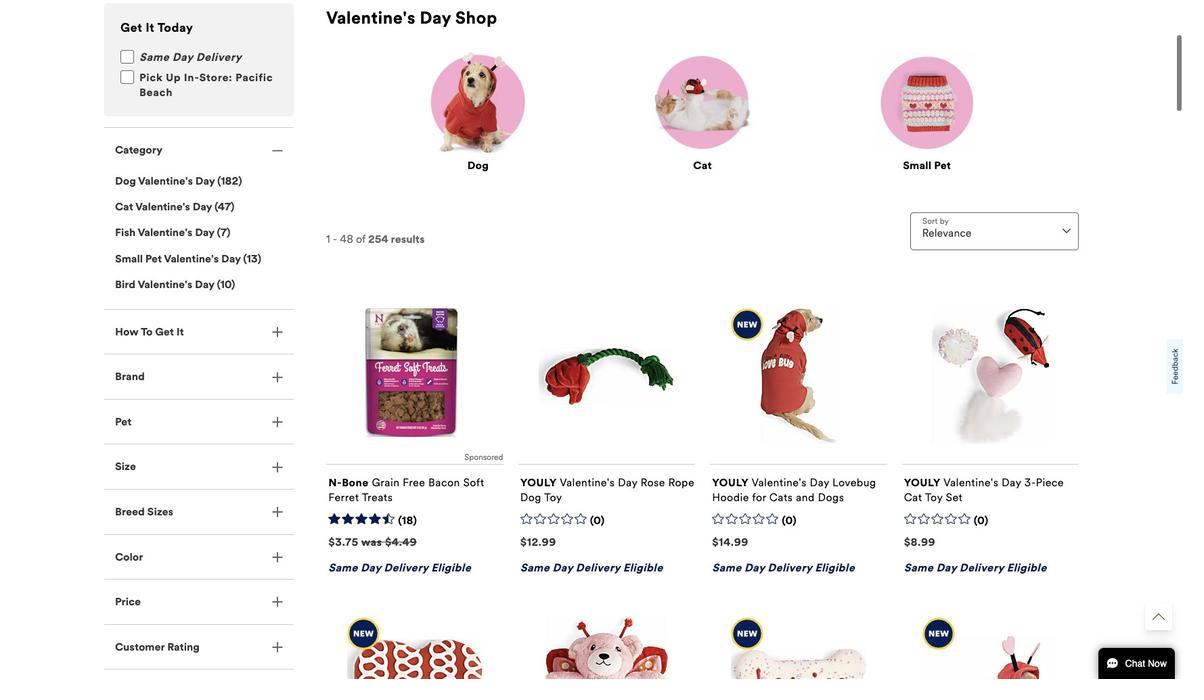 Task type: locate. For each thing, give the bounding box(es) containing it.
toy
[[544, 492, 562, 504], [926, 492, 943, 504]]

6 plus icon 2 button from the top
[[104, 535, 294, 580]]

eligible
[[431, 562, 471, 575], [623, 562, 663, 575], [815, 562, 855, 575], [1007, 562, 1047, 575]]

3 eligible from the left
[[815, 562, 855, 575]]

1 youly from the left
[[521, 477, 557, 490]]

( for 47
[[215, 200, 218, 213]]

eligible for $14.99
[[815, 562, 855, 575]]

7 plus icon 2 image from the top
[[272, 598, 283, 608]]

store:
[[199, 71, 233, 84]]

same up pick
[[139, 51, 169, 64]]

0 horizontal spatial 0 reviews element
[[590, 515, 605, 529]]

0 horizontal spatial pet
[[145, 252, 162, 265]]

delivery for valentine's day 3-piece cat toy set
[[960, 562, 1005, 575]]

2 horizontal spatial (0)
[[974, 515, 989, 528]]

small
[[903, 159, 932, 172], [115, 252, 143, 265]]

pet
[[935, 159, 951, 172], [145, 252, 162, 265]]

3 youly from the left
[[904, 477, 941, 490]]

0 vertical spatial pet
[[935, 159, 951, 172]]

dog inside the valentine's day rose rope dog toy
[[521, 492, 542, 504]]

get
[[121, 20, 142, 35]]

2 vertical spatial cat
[[904, 492, 923, 504]]

valentine's inside valentine's day 3-piece cat toy set
[[944, 477, 999, 490]]

same down the $14.99
[[712, 562, 742, 575]]

0 reviews element
[[590, 515, 605, 529], [782, 515, 797, 529], [974, 515, 989, 529]]

) for cat valentine's day ( 47 )
[[231, 200, 235, 213]]

(0)
[[590, 515, 605, 528], [782, 515, 797, 528], [974, 515, 989, 528]]

$8.99
[[904, 536, 936, 549]]

same
[[139, 51, 169, 64], [329, 562, 358, 575], [521, 562, 550, 575], [712, 562, 742, 575], [904, 562, 934, 575]]

rose
[[641, 477, 666, 490]]

2 horizontal spatial youly
[[904, 477, 941, 490]]

same for grain free bacon soft ferret treats
[[329, 562, 358, 575]]

0 horizontal spatial toy
[[544, 492, 562, 504]]

0 vertical spatial small
[[903, 159, 932, 172]]

(
[[217, 174, 221, 187], [215, 200, 218, 213], [217, 226, 221, 239], [243, 252, 247, 265], [217, 278, 220, 291]]

plus icon 2 image for fourth plus icon 2 dropdown button from the bottom
[[272, 507, 283, 518]]

0 reviews element down valentine's day 3-piece cat toy set
[[974, 515, 989, 529]]

pick
[[139, 71, 163, 84]]

4 plus icon 2 image from the top
[[272, 462, 283, 473]]

254
[[368, 233, 389, 246]]

2 horizontal spatial 0 reviews element
[[974, 515, 989, 529]]

(18)
[[398, 515, 417, 528]]

dog valentine's day ( 182 )
[[115, 174, 242, 187]]

48
[[340, 233, 353, 246]]

4 eligible from the left
[[1007, 562, 1047, 575]]

bird valentine's day ( 10 )
[[115, 278, 235, 291]]

cat for cat
[[694, 159, 712, 172]]

1 toy from the left
[[544, 492, 562, 504]]

1 0 reviews element from the left
[[590, 515, 605, 529]]

valentine's day 3-piece cat toy set
[[904, 477, 1064, 504]]

$14.99
[[712, 536, 749, 549]]

delivery
[[196, 51, 242, 64], [384, 562, 429, 575], [576, 562, 621, 575], [768, 562, 813, 575], [960, 562, 1005, 575]]

0 vertical spatial cat
[[694, 159, 712, 172]]

valentine's
[[326, 8, 416, 29], [138, 174, 193, 187], [135, 200, 190, 213], [138, 226, 193, 239], [164, 252, 219, 265], [138, 278, 193, 291], [560, 477, 615, 490], [752, 477, 807, 490], [944, 477, 999, 490]]

2 same day delivery eligible from the left
[[521, 562, 663, 575]]

2 vertical spatial dog
[[521, 492, 542, 504]]

youly up $12.99
[[521, 477, 557, 490]]

same for valentine's day rose rope dog toy
[[521, 562, 550, 575]]

same down "$3.75"
[[329, 562, 358, 575]]

8 plus icon 2 button from the top
[[104, 626, 294, 670]]

plus icon 2 image
[[272, 327, 283, 338], [272, 372, 283, 383], [272, 417, 283, 428], [272, 462, 283, 473], [272, 507, 283, 518], [272, 552, 283, 563], [272, 598, 283, 608], [272, 643, 283, 654]]

2 horizontal spatial cat
[[904, 492, 923, 504]]

day inside the valentine's day rose rope dog toy
[[618, 477, 638, 490]]

0 reviews element down cats
[[782, 515, 797, 529]]

3 0 reviews element from the left
[[974, 515, 989, 529]]

toy left the set at the bottom of the page
[[926, 492, 943, 504]]

(0) for $8.99
[[974, 515, 989, 528]]

(0) for $14.99
[[782, 515, 797, 528]]

youly up hoodie
[[712, 477, 749, 490]]

0 reviews element for $8.99
[[974, 515, 989, 529]]

0 vertical spatial dog
[[468, 159, 489, 172]]

2 plus icon 2 image from the top
[[272, 372, 283, 383]]

grain
[[372, 477, 400, 490]]

same day delivery eligible for $3.75
[[329, 562, 471, 575]]

0 horizontal spatial (0)
[[590, 515, 605, 528]]

youly for for
[[712, 477, 749, 490]]

(0) down valentine's day 3-piece cat toy set
[[974, 515, 989, 528]]

1 vertical spatial small
[[115, 252, 143, 265]]

toy inside the valentine's day rose rope dog toy
[[544, 492, 562, 504]]

same down $12.99
[[521, 562, 550, 575]]

1 horizontal spatial 0 reviews element
[[782, 515, 797, 529]]

dog for dog valentine's day ( 182 )
[[115, 174, 136, 187]]

0 horizontal spatial youly
[[521, 477, 557, 490]]

eligible for $12.99
[[623, 562, 663, 575]]

5 plus icon 2 image from the top
[[272, 507, 283, 518]]

same day delivery eligible down the $8.99
[[904, 562, 1047, 575]]

6 plus icon 2 image from the top
[[272, 552, 283, 563]]

3 plus icon 2 image from the top
[[272, 417, 283, 428]]

get it today
[[121, 20, 193, 35]]

beach
[[139, 86, 173, 99]]

0 reviews element for $12.99
[[590, 515, 605, 529]]

4 same day delivery eligible from the left
[[904, 562, 1047, 575]]

same day delivery eligible down '$4.49'
[[329, 562, 471, 575]]

1 vertical spatial pet
[[145, 252, 162, 265]]

same down the $8.99
[[904, 562, 934, 575]]

2 eligible from the left
[[623, 562, 663, 575]]

fish
[[115, 226, 136, 239]]

pacific
[[236, 71, 273, 84]]

rope
[[669, 477, 695, 490]]

same day delivery eligible down $12.99
[[521, 562, 663, 575]]

set
[[946, 492, 963, 504]]

youly
[[521, 477, 557, 490], [712, 477, 749, 490], [904, 477, 941, 490]]

same day delivery eligible down the $14.99
[[712, 562, 855, 575]]

1 horizontal spatial cat
[[694, 159, 712, 172]]

1 (0) from the left
[[590, 515, 605, 528]]

1 horizontal spatial pet
[[935, 159, 951, 172]]

piece
[[1036, 477, 1064, 490]]

1 horizontal spatial (0)
[[782, 515, 797, 528]]

bone
[[342, 477, 369, 490]]

toy inside valentine's day 3-piece cat toy set
[[926, 492, 943, 504]]

pet for small pet
[[935, 159, 951, 172]]

7
[[221, 226, 227, 239]]

youly up the $8.99
[[904, 477, 941, 490]]

3 (0) from the left
[[974, 515, 989, 528]]

1 horizontal spatial youly
[[712, 477, 749, 490]]

2 toy from the left
[[926, 492, 943, 504]]

1 horizontal spatial small
[[903, 159, 932, 172]]

1 vertical spatial cat
[[115, 200, 133, 213]]

7 plus icon 2 button from the top
[[104, 580, 294, 625]]

same for valentine's day 3-piece cat toy set
[[904, 562, 934, 575]]

8 plus icon 2 image from the top
[[272, 643, 283, 654]]

18 reviews element
[[398, 515, 417, 529]]

2 (0) from the left
[[782, 515, 797, 528]]

styled arrow button link
[[1146, 604, 1173, 631]]

1 horizontal spatial toy
[[926, 492, 943, 504]]

1 - 48 of 254 results
[[326, 233, 425, 246]]

delivery for valentine's day rose rope dog toy
[[576, 562, 621, 575]]

dog link
[[468, 159, 489, 172]]

delivery for grain free bacon soft ferret treats
[[384, 562, 429, 575]]

dog for dog
[[468, 159, 489, 172]]

0 horizontal spatial dog
[[115, 174, 136, 187]]

small pet
[[903, 159, 951, 172]]

0 reviews element for $14.99
[[782, 515, 797, 529]]

day
[[420, 8, 451, 29], [172, 51, 193, 64], [196, 174, 215, 187], [193, 200, 212, 213], [195, 226, 214, 239], [221, 252, 241, 265], [195, 278, 214, 291], [618, 477, 638, 490], [810, 477, 830, 490], [1002, 477, 1022, 490], [361, 562, 381, 575], [553, 562, 573, 575], [745, 562, 765, 575], [937, 562, 957, 575]]

0 horizontal spatial cat
[[115, 200, 133, 213]]

) for fish valentine's day ( 7 )
[[227, 226, 230, 239]]

(0) down cats
[[782, 515, 797, 528]]

valentine's day lovebug hoodie for cats and dogs
[[712, 477, 877, 504]]

dogs
[[818, 492, 845, 504]]

same day delivery eligible
[[329, 562, 471, 575], [521, 562, 663, 575], [712, 562, 855, 575], [904, 562, 1047, 575]]

182
[[221, 174, 238, 187]]

1 same day delivery eligible from the left
[[329, 562, 471, 575]]

small for small pet
[[903, 159, 932, 172]]

0 horizontal spatial small
[[115, 252, 143, 265]]

dog
[[468, 159, 489, 172], [115, 174, 136, 187], [521, 492, 542, 504]]

2 youly from the left
[[712, 477, 749, 490]]

1 horizontal spatial dog
[[468, 159, 489, 172]]

0 reviews element down the valentine's day rose rope dog toy
[[590, 515, 605, 529]]

2 horizontal spatial dog
[[521, 492, 542, 504]]

2 0 reviews element from the left
[[782, 515, 797, 529]]

plus icon 2 button
[[104, 310, 294, 354], [104, 355, 294, 399], [104, 400, 294, 444], [104, 445, 294, 490], [104, 490, 294, 535], [104, 535, 294, 580], [104, 580, 294, 625], [104, 626, 294, 670]]

plus icon 2 image for 5th plus icon 2 dropdown button from the bottom
[[272, 462, 283, 473]]

valentine's day rose rope dog toy
[[521, 477, 695, 504]]

)
[[238, 174, 242, 187], [231, 200, 235, 213], [227, 226, 230, 239], [258, 252, 261, 265], [232, 278, 235, 291]]

today
[[158, 20, 193, 35]]

soft
[[463, 477, 485, 490]]

1 plus icon 2 image from the top
[[272, 327, 283, 338]]

eligible for $8.99
[[1007, 562, 1047, 575]]

cat link
[[694, 159, 712, 172]]

plus icon 2 image for 3rd plus icon 2 dropdown button from the bottom of the page
[[272, 552, 283, 563]]

3 same day delivery eligible from the left
[[712, 562, 855, 575]]

same day delivery eligible for $14.99
[[712, 562, 855, 575]]

1 vertical spatial dog
[[115, 174, 136, 187]]

toy up $12.99
[[544, 492, 562, 504]]

(0) down the valentine's day rose rope dog toy
[[590, 515, 605, 528]]

up
[[166, 71, 181, 84]]

cat
[[694, 159, 712, 172], [115, 200, 133, 213], [904, 492, 923, 504]]

youly for dog
[[521, 477, 557, 490]]

plus icon 2 image for 1st plus icon 2 dropdown button from the top
[[272, 327, 283, 338]]

shop
[[456, 8, 498, 29]]

3-
[[1025, 477, 1036, 490]]



Task type: vqa. For each thing, say whether or not it's contained in the screenshot.
bottommost Cat
yes



Task type: describe. For each thing, give the bounding box(es) containing it.
category button
[[104, 128, 294, 172]]

valentine's inside valentine's day lovebug hoodie for cats and dogs
[[752, 477, 807, 490]]

) for bird valentine's day ( 10 )
[[232, 278, 235, 291]]

$3.75
[[329, 536, 359, 549]]

pacific beach
[[139, 71, 273, 99]]

day inside valentine's day lovebug hoodie for cats and dogs
[[810, 477, 830, 490]]

4 plus icon 2 button from the top
[[104, 445, 294, 490]]

) for dog valentine's day ( 182 )
[[238, 174, 242, 187]]

cats
[[770, 492, 793, 504]]

results
[[391, 233, 425, 246]]

small pet valentine's day ( 13 )
[[115, 252, 261, 265]]

same day delivery eligible for $8.99
[[904, 562, 1047, 575]]

valentine's inside the valentine's day rose rope dog toy
[[560, 477, 615, 490]]

$3.75 was $4.49
[[329, 536, 417, 549]]

treats
[[362, 492, 393, 504]]

small pet link
[[903, 159, 951, 172]]

valentine's day shop
[[326, 8, 498, 29]]

hoodie
[[712, 492, 750, 504]]

plus icon 2 image for seventh plus icon 2 dropdown button from the bottom
[[272, 372, 283, 383]]

small for small pet valentine's day ( 13 )
[[115, 252, 143, 265]]

1 eligible from the left
[[431, 562, 471, 575]]

day inside valentine's day 3-piece cat toy set
[[1002, 477, 1022, 490]]

pet for small pet valentine's day ( 13 )
[[145, 252, 162, 265]]

grain free bacon soft ferret treats
[[329, 477, 485, 504]]

(0) for $12.99
[[590, 515, 605, 528]]

scroll to top image
[[1153, 611, 1165, 624]]

ferret
[[329, 492, 359, 504]]

same day delivery eligible for $12.99
[[521, 562, 663, 575]]

and
[[796, 492, 815, 504]]

1
[[326, 233, 330, 246]]

category
[[115, 144, 162, 156]]

n-
[[329, 477, 342, 490]]

same day delivery
[[139, 51, 242, 64]]

2 plus icon 2 button from the top
[[104, 355, 294, 399]]

5 plus icon 2 button from the top
[[104, 490, 294, 535]]

13
[[247, 252, 258, 265]]

-
[[333, 233, 337, 246]]

1 plus icon 2 button from the top
[[104, 310, 294, 354]]

down arrow icon 1 image
[[1063, 229, 1071, 234]]

cat valentine's day ( 47 )
[[115, 200, 235, 213]]

it
[[146, 20, 155, 35]]

10
[[220, 278, 232, 291]]

bacon
[[429, 477, 460, 490]]

$4.49
[[385, 536, 417, 549]]

free
[[403, 477, 426, 490]]

plus icon 2 image for 3rd plus icon 2 dropdown button from the top
[[272, 417, 283, 428]]

cat for cat valentine's day ( 47 )
[[115, 200, 133, 213]]

47
[[218, 200, 231, 213]]

youly for cat
[[904, 477, 941, 490]]

( for 10
[[217, 278, 220, 291]]

of
[[356, 233, 366, 246]]

n-bone
[[329, 477, 369, 490]]

delivery for valentine's day lovebug hoodie for cats and dogs
[[768, 562, 813, 575]]

fish valentine's day ( 7 )
[[115, 226, 230, 239]]

same for valentine's day lovebug hoodie for cats and dogs
[[712, 562, 742, 575]]

for
[[752, 492, 767, 504]]

in-
[[184, 71, 199, 84]]

sponsored
[[465, 453, 503, 462]]

( for 182
[[217, 174, 221, 187]]

$12.99
[[521, 536, 556, 549]]

lovebug
[[833, 477, 877, 490]]

bird
[[115, 278, 136, 291]]

cat inside valentine's day 3-piece cat toy set
[[904, 492, 923, 504]]

plus icon 2 image for 1st plus icon 2 dropdown button from the bottom
[[272, 643, 283, 654]]

plus icon 2 image for 7th plus icon 2 dropdown button
[[272, 598, 283, 608]]

3 plus icon 2 button from the top
[[104, 400, 294, 444]]

pick up in-store:
[[139, 71, 236, 84]]

toy for cat
[[926, 492, 943, 504]]

( for 7
[[217, 226, 221, 239]]

was
[[361, 536, 382, 549]]

toy for dog
[[544, 492, 562, 504]]



